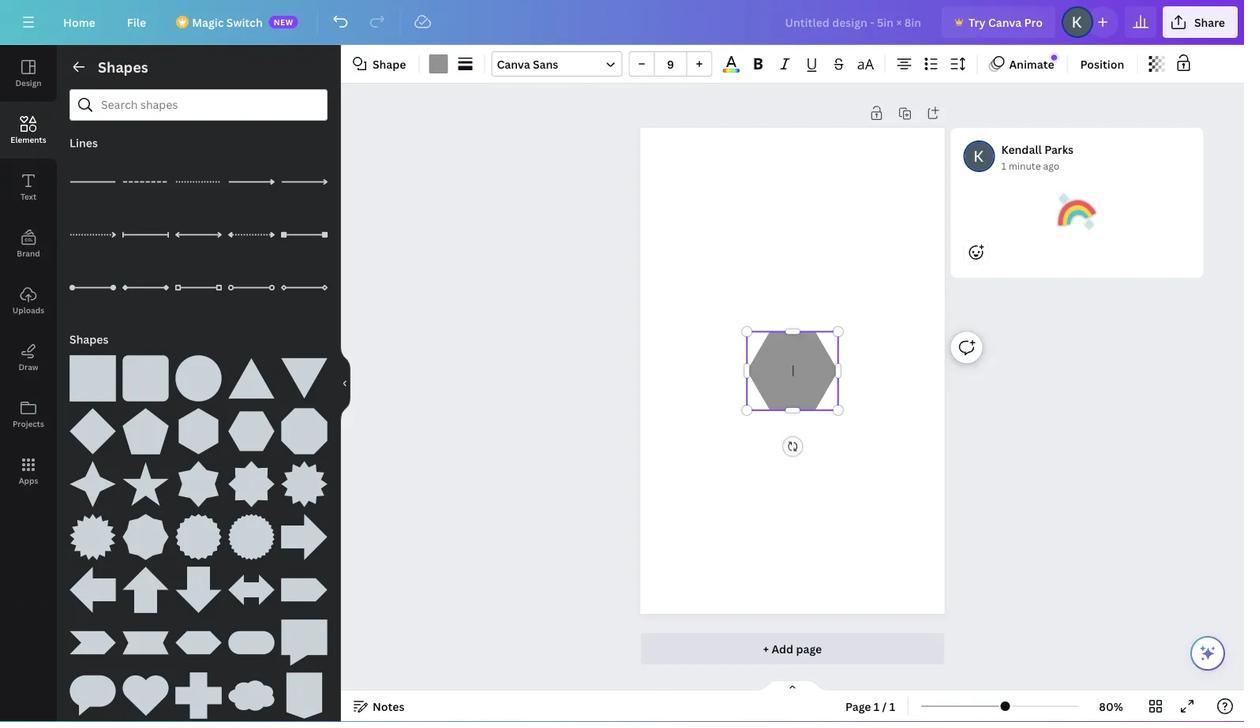 Task type: describe. For each thing, give the bounding box(es) containing it.
apps
[[19, 475, 38, 486]]

group left square speech bubble image
[[228, 610, 275, 666]]

home
[[63, 15, 95, 30]]

group left "star burst 1" image
[[228, 452, 275, 508]]

shape
[[373, 56, 406, 71]]

80% button
[[1086, 694, 1137, 719]]

notes
[[373, 699, 405, 714]]

1 inside kendall parks 1 minute ago
[[1002, 159, 1007, 172]]

arrow left image
[[69, 567, 116, 614]]

projects
[[13, 419, 44, 429]]

+ add page button
[[641, 633, 945, 665]]

group right arrow down image
[[228, 558, 275, 614]]

group right the cross image
[[228, 663, 275, 719]]

show pages image
[[755, 680, 831, 693]]

color range image
[[723, 69, 740, 73]]

file button
[[114, 6, 159, 38]]

4-pointed star image
[[69, 461, 116, 508]]

star burst 4 image
[[228, 514, 275, 561]]

main menu bar
[[0, 0, 1245, 45]]

5-pointed star image
[[122, 461, 169, 508]]

arrow right image
[[281, 514, 328, 561]]

canva inside button
[[989, 15, 1022, 30]]

group right star burst 4 image
[[281, 505, 328, 561]]

minute
[[1009, 159, 1041, 172]]

group right arrow horizontal image
[[281, 558, 328, 614]]

octagon image
[[281, 408, 328, 455]]

banner 2 image
[[281, 673, 328, 719]]

0 horizontal spatial 1
[[874, 699, 880, 714]]

group right cloud image
[[281, 663, 328, 719]]

canva sans
[[497, 56, 559, 71]]

kendall
[[1002, 142, 1042, 157]]

heart image
[[122, 673, 169, 719]]

lines
[[69, 135, 98, 150]]

group right round speech bubble image
[[122, 663, 169, 719]]

group left heart image
[[69, 663, 116, 719]]

star burst 3 image
[[175, 514, 222, 561]]

group right hexagon vertical image
[[228, 399, 275, 455]]

animate button
[[984, 51, 1061, 77]]

sans
[[533, 56, 559, 71]]

magic switch
[[192, 15, 263, 30]]

white circle shape image
[[175, 355, 222, 402]]

80%
[[1099, 699, 1123, 714]]

triangle up image
[[228, 355, 275, 402]]

share button
[[1163, 6, 1238, 38]]

group left 6-pointed star image
[[122, 452, 169, 508]]

uploads button
[[0, 272, 57, 329]]

group right rounded square image
[[175, 346, 222, 402]]

pill image
[[228, 620, 275, 666]]

canva inside popup button
[[497, 56, 530, 71]]

group left hexagon horizontal image in the bottom of the page
[[175, 399, 222, 455]]

group right the star burst 3 image
[[228, 505, 275, 561]]

group right diamond image
[[122, 399, 169, 455]]

cross image
[[175, 673, 222, 719]]

expressing gratitude image
[[1059, 193, 1096, 231]]

projects button
[[0, 386, 57, 443]]

shape button
[[347, 51, 413, 77]]

group left 5-pointed star image
[[69, 452, 116, 508]]

home link
[[51, 6, 108, 38]]

pro
[[1025, 15, 1043, 30]]

+ add page
[[763, 642, 822, 657]]

group right star burst 2 image
[[122, 505, 169, 561]]

6-pointed star image
[[175, 461, 222, 508]]

share
[[1195, 15, 1226, 30]]

round speech bubble image
[[69, 673, 116, 719]]

arrow down image
[[175, 567, 222, 614]]

hexagon vertical image
[[175, 408, 222, 455]]

add
[[772, 642, 794, 657]]

text
[[20, 191, 36, 202]]

page
[[846, 699, 871, 714]]

group left hide image
[[281, 346, 328, 402]]

elements
[[10, 134, 46, 145]]

+
[[763, 642, 769, 657]]

group right arrow left image
[[122, 558, 169, 614]]

pentagon image
[[122, 408, 169, 455]]

position button
[[1074, 51, 1131, 77]]

group left star burst 4 image
[[175, 505, 222, 561]]



Task type: locate. For each thing, give the bounding box(es) containing it.
star burst 2 image
[[69, 514, 116, 561]]

file
[[127, 15, 146, 30]]

design
[[15, 77, 41, 88]]

hide image
[[340, 346, 351, 422]]

kendall parks 1 minute ago
[[1002, 142, 1074, 172]]

canva assistant image
[[1199, 644, 1218, 663]]

new
[[274, 17, 294, 27]]

canva left "sans" on the top left of the page
[[497, 56, 530, 71]]

8-pointed star image
[[228, 461, 275, 508]]

switch
[[226, 15, 263, 30]]

animate
[[1010, 56, 1055, 71]]

design button
[[0, 45, 57, 102]]

new image
[[1052, 55, 1058, 61]]

cloud image
[[228, 673, 275, 719]]

canva
[[989, 15, 1022, 30], [497, 56, 530, 71]]

0 horizontal spatial canva
[[497, 56, 530, 71]]

canva sans button
[[492, 51, 623, 77]]

canva right "try"
[[989, 15, 1022, 30]]

square image
[[69, 355, 116, 402]]

group right hexagon horizontal image in the bottom of the page
[[281, 399, 328, 455]]

1
[[1002, 159, 1007, 172], [874, 699, 880, 714], [890, 699, 896, 714]]

group
[[629, 51, 713, 77], [69, 346, 116, 402], [122, 346, 169, 402], [175, 346, 222, 402], [228, 346, 275, 402], [281, 346, 328, 402], [69, 399, 116, 455], [122, 399, 169, 455], [175, 399, 222, 455], [228, 399, 275, 455], [281, 399, 328, 455], [69, 452, 116, 508], [122, 452, 169, 508], [175, 452, 222, 508], [228, 452, 275, 508], [281, 452, 328, 508], [69, 505, 116, 561], [122, 505, 169, 561], [175, 505, 222, 561], [228, 505, 275, 561], [281, 505, 328, 561], [69, 558, 116, 614], [122, 558, 169, 614], [175, 558, 222, 614], [228, 558, 275, 614], [281, 558, 328, 614], [69, 610, 116, 666], [122, 610, 169, 666], [175, 610, 222, 666], [228, 610, 275, 666], [281, 610, 328, 666], [69, 663, 116, 719], [122, 663, 169, 719], [175, 663, 222, 719], [228, 663, 275, 719], [281, 663, 328, 719]]

hexagon horizontal image
[[228, 408, 275, 455]]

notes button
[[347, 694, 411, 719]]

#919191 image
[[429, 54, 448, 73]]

1 vertical spatial shapes
[[69, 332, 109, 347]]

arrow horizontal image
[[228, 567, 275, 614]]

star burst 1 image
[[281, 461, 328, 508]]

Search shapes search field
[[101, 90, 296, 120]]

group left the 8-pointed star inflated image
[[69, 505, 116, 561]]

0 vertical spatial shapes
[[98, 57, 148, 77]]

1 left /
[[874, 699, 880, 714]]

try canva pro
[[969, 15, 1043, 30]]

1 left the minute
[[1002, 159, 1007, 172]]

try canva pro button
[[942, 6, 1056, 38]]

side panel tab list
[[0, 45, 57, 500]]

triangle down image
[[281, 355, 328, 402]]

arrow block concave image
[[122, 620, 169, 666]]

group left white circle shape image on the left of page
[[122, 346, 169, 402]]

1 right /
[[890, 699, 896, 714]]

group left cloud image
[[175, 663, 222, 719]]

shapes
[[98, 57, 148, 77], [69, 332, 109, 347]]

shapes down file dropdown button
[[98, 57, 148, 77]]

page
[[796, 642, 822, 657]]

1 horizontal spatial 1
[[890, 699, 896, 714]]

1 vertical spatial canva
[[497, 56, 530, 71]]

kendall parks list
[[951, 128, 1210, 328]]

diamond image
[[69, 408, 116, 455]]

Design title text field
[[773, 6, 936, 38]]

group right pill image
[[281, 610, 328, 666]]

page 1 / 1
[[846, 699, 896, 714]]

– – number field
[[660, 56, 682, 71]]

arrow up image
[[122, 567, 169, 614]]

text button
[[0, 159, 57, 216]]

#919191 image
[[429, 54, 448, 73]]

group left pentagon image
[[69, 399, 116, 455]]

arrow block convex image
[[175, 620, 222, 666]]

group right 5-pointed star image
[[175, 452, 222, 508]]

group left arrow horizontal image
[[175, 558, 222, 614]]

elements button
[[0, 102, 57, 159]]

try
[[969, 15, 986, 30]]

arrow block right image
[[281, 567, 328, 614]]

group left rounded square image
[[69, 346, 116, 402]]

group right arrow block 2 right image
[[122, 610, 169, 666]]

draw
[[18, 362, 38, 372]]

brand
[[17, 248, 40, 259]]

rounded square image
[[122, 355, 169, 402]]

group right white circle shape image on the left of page
[[228, 346, 275, 402]]

arrow block 2 right image
[[69, 620, 116, 666]]

position
[[1081, 56, 1125, 71]]

uploads
[[13, 305, 44, 315]]

parks
[[1045, 142, 1074, 157]]

apps button
[[0, 443, 57, 500]]

None text field
[[763, 366, 823, 376]]

square speech bubble image
[[281, 620, 328, 666]]

shapes up square image in the left of the page
[[69, 332, 109, 347]]

draw button
[[0, 329, 57, 386]]

group left arrow block concave image
[[69, 610, 116, 666]]

0 vertical spatial canva
[[989, 15, 1022, 30]]

group left pill image
[[175, 610, 222, 666]]

group left color range icon
[[629, 51, 713, 77]]

group left arrow up image
[[69, 558, 116, 614]]

/
[[883, 699, 887, 714]]

group right 8-pointed star image
[[281, 452, 328, 508]]

8-pointed star inflated image
[[122, 514, 169, 561]]

ago
[[1044, 159, 1060, 172]]

magic
[[192, 15, 224, 30]]

1 horizontal spatial canva
[[989, 15, 1022, 30]]

brand button
[[0, 216, 57, 272]]

add this line to the canvas image
[[69, 159, 116, 205], [122, 159, 169, 205], [175, 159, 222, 205], [228, 159, 275, 205], [281, 159, 328, 205], [69, 212, 116, 258], [122, 212, 169, 258], [175, 212, 222, 258], [228, 212, 275, 258], [281, 212, 328, 258], [69, 265, 116, 311], [122, 265, 169, 311], [175, 265, 222, 311], [228, 265, 275, 311], [281, 265, 328, 311]]

2 horizontal spatial 1
[[1002, 159, 1007, 172]]



Task type: vqa. For each thing, say whether or not it's contained in the screenshot.
The Audio 'button'
no



